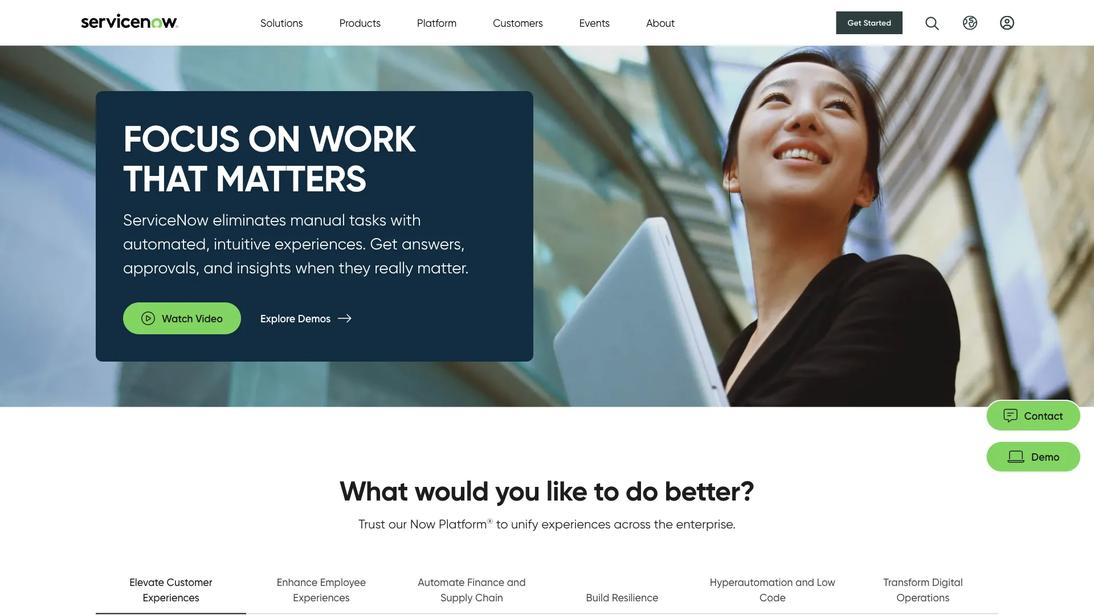 Task type: describe. For each thing, give the bounding box(es) containing it.
platform
[[417, 17, 457, 29]]

get started link
[[836, 11, 903, 34]]

get started
[[848, 18, 891, 28]]

customers button
[[493, 15, 543, 30]]

products button
[[339, 15, 381, 30]]

get
[[848, 18, 861, 28]]

platform button
[[417, 15, 457, 30]]

events button
[[579, 15, 610, 30]]

about button
[[646, 15, 675, 30]]

about
[[646, 17, 675, 29]]



Task type: locate. For each thing, give the bounding box(es) containing it.
customers
[[493, 17, 543, 29]]

products
[[339, 17, 381, 29]]

started
[[863, 18, 891, 28]]

solutions button
[[260, 15, 303, 30]]

events
[[579, 17, 610, 29]]

servicenow image
[[80, 13, 179, 28]]

go to servicenow account image
[[1000, 16, 1014, 30]]

solutions
[[260, 17, 303, 29]]



Task type: vqa. For each thing, say whether or not it's contained in the screenshot.
Maps
no



